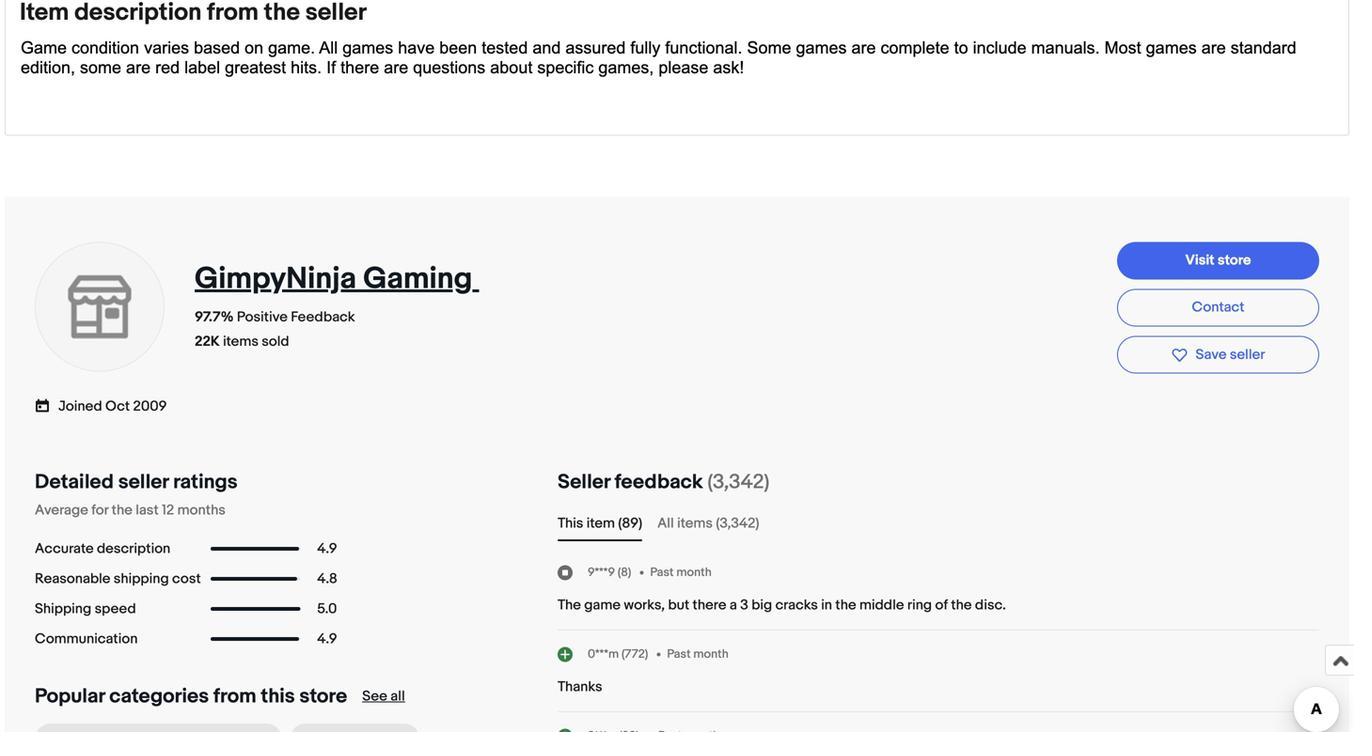 Task type: describe. For each thing, give the bounding box(es) containing it.
4.9 for communication
[[317, 631, 337, 648]]

average
[[35, 502, 88, 519]]

contact link
[[1118, 289, 1320, 327]]

speed
[[95, 601, 136, 618]]

but
[[668, 597, 690, 614]]

in
[[821, 597, 833, 614]]

items inside tab list
[[678, 516, 713, 532]]

cost
[[172, 571, 201, 588]]

last
[[136, 502, 159, 519]]

positive
[[237, 309, 288, 326]]

of
[[936, 597, 948, 614]]

reasonable
[[35, 571, 110, 588]]

all items (3,342)
[[658, 516, 760, 532]]

disc.
[[976, 597, 1006, 614]]

2009
[[133, 399, 167, 415]]

text__icon wrapper image
[[35, 397, 58, 414]]

gimpyninja gaming link
[[195, 261, 479, 298]]

joined oct 2009
[[58, 399, 167, 415]]

(89)
[[618, 516, 643, 532]]

month for thanks
[[694, 647, 729, 662]]

visit store
[[1186, 252, 1252, 269]]

1 horizontal spatial store
[[1218, 252, 1252, 269]]

reasonable shipping cost
[[35, 571, 201, 588]]

12
[[162, 502, 174, 519]]

the
[[558, 597, 581, 614]]

this
[[558, 516, 584, 532]]

gaming
[[363, 261, 473, 298]]

(8)
[[618, 566, 632, 580]]

description
[[97, 541, 171, 558]]

game
[[584, 597, 621, 614]]

past for the game works, but there a 3 big cracks in the middle ring of the disc.
[[650, 566, 674, 580]]

22k
[[195, 334, 220, 350]]

save
[[1196, 347, 1227, 364]]

seller
[[558, 470, 610, 495]]

middle
[[860, 597, 905, 614]]

shipping
[[35, 601, 91, 618]]

see
[[362, 689, 388, 706]]

ratings
[[173, 470, 238, 495]]

past for thanks
[[667, 647, 691, 662]]

detailed
[[35, 470, 114, 495]]

joined
[[58, 399, 102, 415]]

feedback
[[291, 309, 355, 326]]

see all link
[[362, 689, 405, 706]]

(3,342) for all items (3,342)
[[716, 516, 760, 532]]

all
[[391, 689, 405, 706]]

past month for thanks
[[667, 647, 729, 662]]

detailed seller ratings
[[35, 470, 238, 495]]

sold
[[262, 334, 289, 350]]

0 horizontal spatial the
[[112, 502, 133, 519]]

month for the game works, but there a 3 big cracks in the middle ring of the disc.
[[677, 566, 712, 580]]

9***9 (8)
[[588, 566, 632, 580]]

average for the last 12 months
[[35, 502, 226, 519]]

for
[[91, 502, 108, 519]]

seller for save
[[1230, 347, 1266, 364]]

gimpyninja gaming image
[[34, 241, 166, 373]]



Task type: locate. For each thing, give the bounding box(es) containing it.
97.7% positive feedback 22k items sold
[[195, 309, 355, 350]]

past
[[650, 566, 674, 580], [667, 647, 691, 662]]

1 vertical spatial past month
[[667, 647, 729, 662]]

4.9 down 5.0
[[317, 631, 337, 648]]

past month
[[650, 566, 712, 580], [667, 647, 729, 662]]

1 4.9 from the top
[[317, 541, 337, 558]]

97.7%
[[195, 309, 234, 326]]

items down "positive"
[[223, 334, 259, 350]]

3
[[741, 597, 749, 614]]

seller right save
[[1230, 347, 1266, 364]]

4.8
[[317, 571, 338, 588]]

popular
[[35, 685, 105, 709]]

1 vertical spatial items
[[678, 516, 713, 532]]

visit store link
[[1118, 242, 1320, 280]]

1 horizontal spatial seller
[[1230, 347, 1266, 364]]

item
[[587, 516, 615, 532]]

this
[[261, 685, 295, 709]]

gimpyninja gaming
[[195, 261, 473, 298]]

the game works, but there a 3 big cracks in the middle ring of the disc.
[[558, 597, 1006, 614]]

store
[[1218, 252, 1252, 269], [300, 685, 347, 709]]

ring
[[908, 597, 932, 614]]

month up but
[[677, 566, 712, 580]]

thanks
[[558, 679, 603, 696]]

accurate
[[35, 541, 94, 558]]

(3,342) for seller feedback (3,342)
[[708, 470, 770, 495]]

past month down there on the right bottom of the page
[[667, 647, 729, 662]]

1 vertical spatial month
[[694, 647, 729, 662]]

months
[[177, 502, 226, 519]]

the right in
[[836, 597, 857, 614]]

contact
[[1193, 299, 1245, 316]]

(772)
[[622, 647, 649, 662]]

(3,342) up all items (3,342)
[[708, 470, 770, 495]]

month
[[677, 566, 712, 580], [694, 647, 729, 662]]

tab list containing this item (89)
[[558, 514, 1320, 534]]

0 vertical spatial store
[[1218, 252, 1252, 269]]

seller for detailed
[[118, 470, 169, 495]]

big
[[752, 597, 773, 614]]

4.9 for accurate description
[[317, 541, 337, 558]]

items right all
[[678, 516, 713, 532]]

0 vertical spatial past
[[650, 566, 674, 580]]

1 vertical spatial store
[[300, 685, 347, 709]]

2 4.9 from the top
[[317, 631, 337, 648]]

works,
[[624, 597, 665, 614]]

shipping speed
[[35, 601, 136, 618]]

all
[[658, 516, 674, 532]]

0***m (772)
[[588, 647, 649, 662]]

month down there on the right bottom of the page
[[694, 647, 729, 662]]

4.9
[[317, 541, 337, 558], [317, 631, 337, 648]]

seller up last
[[118, 470, 169, 495]]

there
[[693, 597, 727, 614]]

from
[[213, 685, 256, 709]]

shipping
[[114, 571, 169, 588]]

0 vertical spatial (3,342)
[[708, 470, 770, 495]]

see all
[[362, 689, 405, 706]]

accurate description
[[35, 541, 171, 558]]

feedback
[[615, 470, 703, 495]]

past right (772)
[[667, 647, 691, 662]]

0 horizontal spatial seller
[[118, 470, 169, 495]]

1 horizontal spatial the
[[836, 597, 857, 614]]

communication
[[35, 631, 138, 648]]

1 vertical spatial (3,342)
[[716, 516, 760, 532]]

1 horizontal spatial items
[[678, 516, 713, 532]]

the
[[112, 502, 133, 519], [836, 597, 857, 614], [951, 597, 972, 614]]

past up but
[[650, 566, 674, 580]]

tab list
[[558, 514, 1320, 534]]

0 vertical spatial items
[[223, 334, 259, 350]]

0 vertical spatial seller
[[1230, 347, 1266, 364]]

seller
[[1230, 347, 1266, 364], [118, 470, 169, 495]]

0***m
[[588, 647, 619, 662]]

4.9 up 4.8
[[317, 541, 337, 558]]

items inside 97.7% positive feedback 22k items sold
[[223, 334, 259, 350]]

gimpyninja
[[195, 261, 357, 298]]

2 horizontal spatial the
[[951, 597, 972, 614]]

0 vertical spatial month
[[677, 566, 712, 580]]

0 horizontal spatial items
[[223, 334, 259, 350]]

categories
[[109, 685, 209, 709]]

9***9
[[588, 566, 615, 580]]

save seller button
[[1118, 336, 1320, 374]]

1 vertical spatial 4.9
[[317, 631, 337, 648]]

(3,342)
[[708, 470, 770, 495], [716, 516, 760, 532]]

(3,342) inside tab list
[[716, 516, 760, 532]]

past month for the game works, but there a 3 big cracks in the middle ring of the disc.
[[650, 566, 712, 580]]

1 vertical spatial past
[[667, 647, 691, 662]]

a
[[730, 597, 737, 614]]

cracks
[[776, 597, 818, 614]]

1 vertical spatial seller
[[118, 470, 169, 495]]

save seller
[[1196, 347, 1266, 364]]

seller feedback (3,342)
[[558, 470, 770, 495]]

0 vertical spatial past month
[[650, 566, 712, 580]]

items
[[223, 334, 259, 350], [678, 516, 713, 532]]

popular categories from this store
[[35, 685, 347, 709]]

oct
[[105, 399, 130, 415]]

0 vertical spatial 4.9
[[317, 541, 337, 558]]

5.0
[[317, 601, 337, 618]]

store right this
[[300, 685, 347, 709]]

(3,342) right all
[[716, 516, 760, 532]]

store right visit
[[1218, 252, 1252, 269]]

visit
[[1186, 252, 1215, 269]]

0 horizontal spatial store
[[300, 685, 347, 709]]

the right for
[[112, 502, 133, 519]]

the right of
[[951, 597, 972, 614]]

seller inside "button"
[[1230, 347, 1266, 364]]

past month up but
[[650, 566, 712, 580]]

this item (89)
[[558, 516, 643, 532]]



Task type: vqa. For each thing, say whether or not it's contained in the screenshot.
such
no



